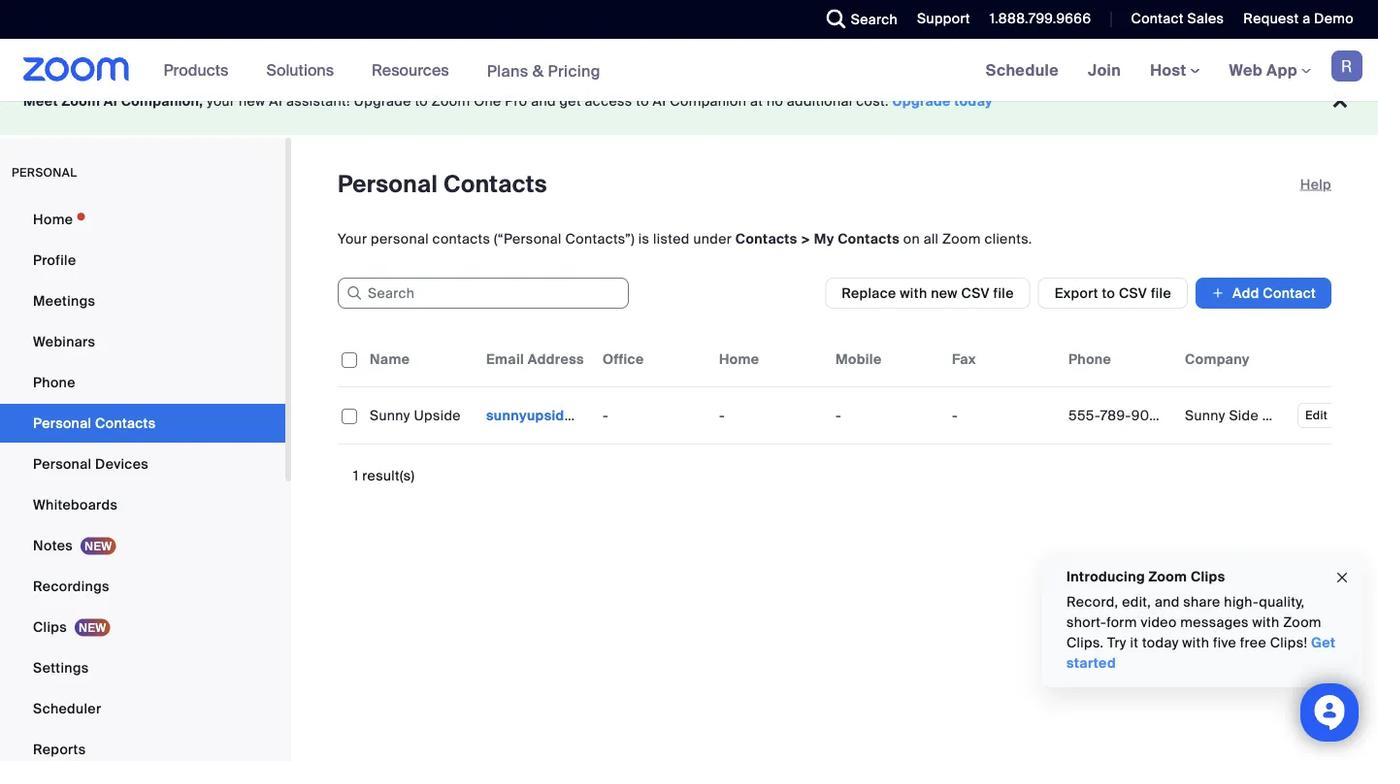 Task type: vqa. For each thing, say whether or not it's contained in the screenshot.
"Email" at the top left of page
yes



Task type: locate. For each thing, give the bounding box(es) containing it.
clips up 'share'
[[1191, 568, 1226, 585]]

Search Contacts Input text field
[[338, 278, 629, 309]]

personal inside personal contacts 'link'
[[33, 414, 92, 432]]

0 horizontal spatial with
[[900, 284, 928, 302]]

get
[[560, 92, 581, 110]]

1 vertical spatial phone
[[33, 373, 75, 391]]

contacts")
[[566, 230, 635, 248]]

it
[[1131, 634, 1139, 652]]

upgrade right cost.
[[893, 92, 951, 110]]

home link
[[0, 200, 285, 239]]

sunny
[[370, 406, 410, 424], [1186, 406, 1226, 424]]

record,
[[1067, 593, 1119, 611]]

to inside "button"
[[1102, 284, 1116, 302]]

1 vertical spatial clips
[[33, 618, 67, 636]]

2 horizontal spatial to
[[1102, 284, 1116, 302]]

0 vertical spatial with
[[900, 284, 928, 302]]

-
[[603, 406, 609, 424], [719, 406, 725, 424], [836, 406, 842, 424], [952, 406, 958, 424]]

eggs
[[1263, 406, 1297, 424]]

ai
[[104, 92, 118, 110], [269, 92, 283, 110], [653, 92, 667, 110]]

0 vertical spatial phone
[[1069, 350, 1112, 368]]

banner containing products
[[0, 39, 1379, 102]]

1
[[353, 467, 359, 484]]

replace with new csv file button
[[826, 278, 1031, 309]]

application
[[338, 332, 1379, 445]]

home inside 'application'
[[719, 350, 760, 368]]

2 upgrade from the left
[[893, 92, 951, 110]]

sunny side eggs edit
[[1186, 406, 1328, 424]]

1 horizontal spatial and
[[1155, 593, 1180, 611]]

0 horizontal spatial clips
[[33, 618, 67, 636]]

contacts up devices
[[95, 414, 156, 432]]

free
[[1241, 634, 1267, 652]]

0 vertical spatial new
[[239, 92, 266, 110]]

9000
[[1132, 406, 1169, 424]]

1 horizontal spatial phone
[[1069, 350, 1112, 368]]

2 csv from the left
[[1119, 284, 1148, 302]]

0 horizontal spatial file
[[994, 284, 1014, 302]]

2 file from the left
[[1151, 284, 1172, 302]]

all
[[924, 230, 939, 248]]

reports
[[33, 740, 86, 758]]

sunny for sunny upside
[[370, 406, 410, 424]]

banner
[[0, 39, 1379, 102]]

1 vertical spatial with
[[1253, 614, 1280, 632]]

export to csv file button
[[1039, 278, 1188, 309]]

ai down solutions
[[269, 92, 283, 110]]

1 sunny from the left
[[370, 406, 410, 424]]

1 horizontal spatial ai
[[269, 92, 283, 110]]

csv right export
[[1119, 284, 1148, 302]]

1 horizontal spatial new
[[931, 284, 958, 302]]

access
[[585, 92, 633, 110]]

personal contacts up contacts
[[338, 169, 548, 200]]

1 horizontal spatial upgrade
[[893, 92, 951, 110]]

with right replace
[[900, 284, 928, 302]]

0 horizontal spatial ai
[[104, 92, 118, 110]]

1 vertical spatial personal
[[33, 414, 92, 432]]

&
[[533, 60, 544, 81]]

0 vertical spatial and
[[531, 92, 556, 110]]

new
[[239, 92, 266, 110], [931, 284, 958, 302]]

to right export
[[1102, 284, 1116, 302]]

2 vertical spatial personal
[[33, 455, 92, 473]]

to down the resources
[[415, 92, 428, 110]]

sales
[[1188, 10, 1225, 28]]

1 horizontal spatial file
[[1151, 284, 1172, 302]]

789-
[[1101, 406, 1132, 424]]

file down clients.
[[994, 284, 1014, 302]]

try
[[1108, 634, 1127, 652]]

0 vertical spatial contact
[[1132, 10, 1184, 28]]

personal for personal contacts 'link'
[[33, 414, 92, 432]]

zoom up clips!
[[1284, 614, 1322, 632]]

1 vertical spatial personal contacts
[[33, 414, 156, 432]]

personal menu menu
[[0, 200, 285, 761]]

contact left sales
[[1132, 10, 1184, 28]]

1 ai from the left
[[104, 92, 118, 110]]

zoom logo image
[[23, 57, 130, 82]]

personal
[[12, 165, 77, 180]]

personal devices link
[[0, 445, 285, 484]]

1 vertical spatial contact
[[1264, 284, 1317, 302]]

clips
[[1191, 568, 1226, 585], [33, 618, 67, 636]]

clips up the settings
[[33, 618, 67, 636]]

1 horizontal spatial sunny
[[1186, 406, 1226, 424]]

and up video
[[1155, 593, 1180, 611]]

get started
[[1067, 634, 1336, 672]]

support link
[[903, 0, 976, 39], [918, 10, 971, 28]]

1 horizontal spatial clips
[[1191, 568, 1226, 585]]

personal contacts up personal devices
[[33, 414, 156, 432]]

add contact
[[1233, 284, 1317, 302]]

sunny left side
[[1186, 406, 1226, 424]]

one
[[474, 92, 502, 110]]

clips inside personal menu menu
[[33, 618, 67, 636]]

1 horizontal spatial contact
[[1264, 284, 1317, 302]]

sunnyupside33@gmail.com link
[[486, 406, 673, 424]]

profile picture image
[[1332, 50, 1363, 82]]

email
[[486, 350, 524, 368]]

scheduler
[[33, 700, 101, 718]]

0 horizontal spatial and
[[531, 92, 556, 110]]

personal
[[338, 169, 438, 200], [33, 414, 92, 432], [33, 455, 92, 473]]

0 vertical spatial today
[[955, 92, 993, 110]]

and inside record, edit, and share high-quality, short-form video messages with zoom clips. try it today with five free clips!
[[1155, 593, 1180, 611]]

personal up the personal
[[338, 169, 438, 200]]

file left the add icon
[[1151, 284, 1172, 302]]

555-
[[1069, 406, 1101, 424]]

1 horizontal spatial csv
[[1119, 284, 1148, 302]]

home inside personal menu menu
[[33, 210, 73, 228]]

phone up 555-
[[1069, 350, 1112, 368]]

web app button
[[1230, 60, 1312, 80]]

address
[[528, 350, 584, 368]]

product information navigation
[[149, 39, 615, 102]]

upgrade down the resources
[[354, 92, 411, 110]]

1 csv from the left
[[962, 284, 990, 302]]

0 horizontal spatial phone
[[33, 373, 75, 391]]

introducing
[[1067, 568, 1146, 585]]

2 vertical spatial with
[[1183, 634, 1210, 652]]

csv down clients.
[[962, 284, 990, 302]]

("personal
[[494, 230, 562, 248]]

and inside the meet zoom ai companion, footer
[[531, 92, 556, 110]]

upgrade today link
[[893, 92, 993, 110]]

export
[[1055, 284, 1099, 302]]

upgrade
[[354, 92, 411, 110], [893, 92, 951, 110]]

0 horizontal spatial personal contacts
[[33, 414, 156, 432]]

csv
[[962, 284, 990, 302], [1119, 284, 1148, 302]]

notes
[[33, 536, 73, 554]]

mobile
[[836, 350, 882, 368]]

pricing
[[548, 60, 601, 81]]

host
[[1151, 60, 1191, 80]]

listed
[[653, 230, 690, 248]]

products button
[[164, 39, 237, 101]]

meetings link
[[0, 282, 285, 320]]

1 file from the left
[[994, 284, 1014, 302]]

3 - from the left
[[836, 406, 842, 424]]

1 horizontal spatial today
[[1143, 634, 1179, 652]]

personal
[[371, 230, 429, 248]]

resources
[[372, 60, 449, 80]]

2 horizontal spatial ai
[[653, 92, 667, 110]]

form
[[1107, 614, 1138, 632]]

0 horizontal spatial new
[[239, 92, 266, 110]]

1 - from the left
[[603, 406, 609, 424]]

sunny left upside
[[370, 406, 410, 424]]

contacts up ("personal
[[444, 169, 548, 200]]

whiteboards link
[[0, 485, 285, 524]]

phone down webinars
[[33, 373, 75, 391]]

close image
[[1335, 567, 1351, 589]]

profile
[[33, 251, 76, 269]]

0 horizontal spatial today
[[955, 92, 993, 110]]

contact right add
[[1264, 284, 1317, 302]]

1 vertical spatial home
[[719, 350, 760, 368]]

0 horizontal spatial sunny
[[370, 406, 410, 424]]

1 vertical spatial new
[[931, 284, 958, 302]]

ai down zoom logo
[[104, 92, 118, 110]]

and left get
[[531, 92, 556, 110]]

0 vertical spatial clips
[[1191, 568, 1226, 585]]

with inside button
[[900, 284, 928, 302]]

a
[[1303, 10, 1311, 28]]

personal up personal devices
[[33, 414, 92, 432]]

contact inside button
[[1264, 284, 1317, 302]]

web
[[1230, 60, 1263, 80]]

new right your
[[239, 92, 266, 110]]

1 horizontal spatial home
[[719, 350, 760, 368]]

1 vertical spatial and
[[1155, 593, 1180, 611]]

2 sunny from the left
[[1186, 406, 1226, 424]]

ai left companion
[[653, 92, 667, 110]]

personal contacts
[[338, 169, 548, 200], [33, 414, 156, 432]]

meet zoom ai companion, your new ai assistant! upgrade to zoom one pro and get access to ai companion at no additional cost. upgrade today
[[23, 92, 993, 110]]

0 vertical spatial personal contacts
[[338, 169, 548, 200]]

personal inside personal devices "link"
[[33, 455, 92, 473]]

1 horizontal spatial with
[[1183, 634, 1210, 652]]

with down the messages
[[1183, 634, 1210, 652]]

0 horizontal spatial csv
[[962, 284, 990, 302]]

today down 'schedule'
[[955, 92, 993, 110]]

3 ai from the left
[[653, 92, 667, 110]]

contacts inside 'link'
[[95, 414, 156, 432]]

personal up whiteboards on the left bottom
[[33, 455, 92, 473]]

contact
[[1132, 10, 1184, 28], [1264, 284, 1317, 302]]

new down all
[[931, 284, 958, 302]]

today down video
[[1143, 634, 1179, 652]]

1 vertical spatial today
[[1143, 634, 1179, 652]]

settings link
[[0, 649, 285, 687]]

home
[[33, 210, 73, 228], [719, 350, 760, 368]]

webinars link
[[0, 322, 285, 361]]

to right access
[[636, 92, 649, 110]]

zoom inside record, edit, and share high-quality, short-form video messages with zoom clips. try it today with five free clips!
[[1284, 614, 1322, 632]]

0 horizontal spatial home
[[33, 210, 73, 228]]

0 vertical spatial home
[[33, 210, 73, 228]]

sunny upside
[[370, 406, 461, 424]]

555-789-9000
[[1069, 406, 1169, 424]]

record, edit, and share high-quality, short-form video messages with zoom clips. try it today with five free clips!
[[1067, 593, 1322, 652]]

add
[[1233, 284, 1260, 302]]

phone inside personal menu menu
[[33, 373, 75, 391]]

0 horizontal spatial upgrade
[[354, 92, 411, 110]]

with up 'free'
[[1253, 614, 1280, 632]]

messages
[[1181, 614, 1249, 632]]



Task type: describe. For each thing, give the bounding box(es) containing it.
personal for personal devices "link"
[[33, 455, 92, 473]]

additional
[[787, 92, 853, 110]]

get
[[1312, 634, 1336, 652]]

1 result(s)
[[353, 467, 415, 484]]

join
[[1088, 60, 1122, 80]]

plans
[[487, 60, 529, 81]]

new inside button
[[931, 284, 958, 302]]

your
[[338, 230, 367, 248]]

app
[[1267, 60, 1298, 80]]

zoom right all
[[943, 230, 981, 248]]

replace with new csv file
[[842, 284, 1014, 302]]

0 horizontal spatial contact
[[1132, 10, 1184, 28]]

companion
[[670, 92, 747, 110]]

export to csv file
[[1055, 284, 1172, 302]]

resources button
[[372, 39, 458, 101]]

pro
[[505, 92, 528, 110]]

short-
[[1067, 614, 1107, 632]]

share
[[1184, 593, 1221, 611]]

sunnyupside33@gmail.com
[[486, 406, 673, 424]]

is
[[639, 230, 650, 248]]

my
[[814, 230, 835, 248]]

host button
[[1151, 60, 1201, 80]]

request
[[1244, 10, 1299, 28]]

no
[[767, 92, 784, 110]]

file inside button
[[994, 284, 1014, 302]]

whiteboards
[[33, 496, 118, 514]]

contacts
[[433, 230, 491, 248]]

4 - from the left
[[952, 406, 958, 424]]

1 upgrade from the left
[[354, 92, 411, 110]]

webinars
[[33, 333, 95, 351]]

2 horizontal spatial with
[[1253, 614, 1280, 632]]

meetings navigation
[[972, 39, 1379, 102]]

contacts left '>'
[[736, 230, 798, 248]]

csv inside replace with new csv file button
[[962, 284, 990, 302]]

meet zoom ai companion, footer
[[0, 68, 1379, 135]]

0 horizontal spatial to
[[415, 92, 428, 110]]

csv inside export to csv file "button"
[[1119, 284, 1148, 302]]

meetings
[[33, 292, 95, 310]]

1 horizontal spatial personal contacts
[[338, 169, 548, 200]]

assistant!
[[286, 92, 350, 110]]

your
[[207, 92, 235, 110]]

five
[[1214, 634, 1237, 652]]

at
[[750, 92, 763, 110]]

reports link
[[0, 730, 285, 761]]

name
[[370, 350, 410, 368]]

file inside "button"
[[1151, 284, 1172, 302]]

quality,
[[1260, 593, 1305, 611]]

video
[[1141, 614, 1177, 632]]

products
[[164, 60, 229, 80]]

personal contacts link
[[0, 404, 285, 443]]

contacts left on
[[838, 230, 900, 248]]

demo
[[1315, 10, 1354, 28]]

cost.
[[857, 92, 889, 110]]

contact sales
[[1132, 10, 1225, 28]]

edit,
[[1123, 593, 1152, 611]]

request a demo
[[1244, 10, 1354, 28]]

help
[[1301, 175, 1332, 193]]

upside
[[414, 406, 461, 424]]

sunny for sunny side eggs edit
[[1186, 406, 1226, 424]]

phone inside 'application'
[[1069, 350, 1112, 368]]

1.888.799.9666 button up schedule 'link'
[[990, 10, 1092, 28]]

clips.
[[1067, 634, 1104, 652]]

company
[[1186, 350, 1250, 368]]

personal contacts inside 'link'
[[33, 414, 156, 432]]

scheduler link
[[0, 689, 285, 728]]

fax
[[952, 350, 977, 368]]

notes link
[[0, 526, 285, 565]]

get started link
[[1067, 634, 1336, 672]]

application containing name
[[338, 332, 1379, 445]]

1.888.799.9666 button up 'schedule'
[[976, 0, 1097, 39]]

today inside the meet zoom ai companion, footer
[[955, 92, 993, 110]]

side
[[1230, 406, 1259, 424]]

search button
[[812, 0, 903, 39]]

office
[[603, 350, 644, 368]]

recordings
[[33, 577, 109, 595]]

phone link
[[0, 363, 285, 402]]

devices
[[95, 455, 149, 473]]

add contact button
[[1196, 278, 1332, 309]]

personal devices
[[33, 455, 149, 473]]

0 vertical spatial personal
[[338, 169, 438, 200]]

under
[[694, 230, 732, 248]]

today inside record, edit, and share high-quality, short-form video messages with zoom clips. try it today with five free clips!
[[1143, 634, 1179, 652]]

1 horizontal spatial to
[[636, 92, 649, 110]]

search
[[851, 10, 898, 28]]

2 ai from the left
[[269, 92, 283, 110]]

email address
[[486, 350, 584, 368]]

plans & pricing
[[487, 60, 601, 81]]

companion,
[[121, 92, 203, 110]]

schedule
[[986, 60, 1059, 80]]

clips link
[[0, 608, 285, 647]]

meet
[[23, 92, 58, 110]]

edit button
[[1298, 403, 1336, 428]]

new inside the meet zoom ai companion, footer
[[239, 92, 266, 110]]

>
[[801, 230, 811, 248]]

zoom up edit,
[[1149, 568, 1188, 585]]

zoom left one
[[432, 92, 470, 110]]

support
[[918, 10, 971, 28]]

1.888.799.9666
[[990, 10, 1092, 28]]

add image
[[1212, 284, 1225, 303]]

high-
[[1225, 593, 1260, 611]]

join link
[[1074, 39, 1136, 101]]

2 - from the left
[[719, 406, 725, 424]]

zoom down zoom logo
[[62, 92, 100, 110]]

clients.
[[985, 230, 1033, 248]]

on
[[904, 230, 920, 248]]



